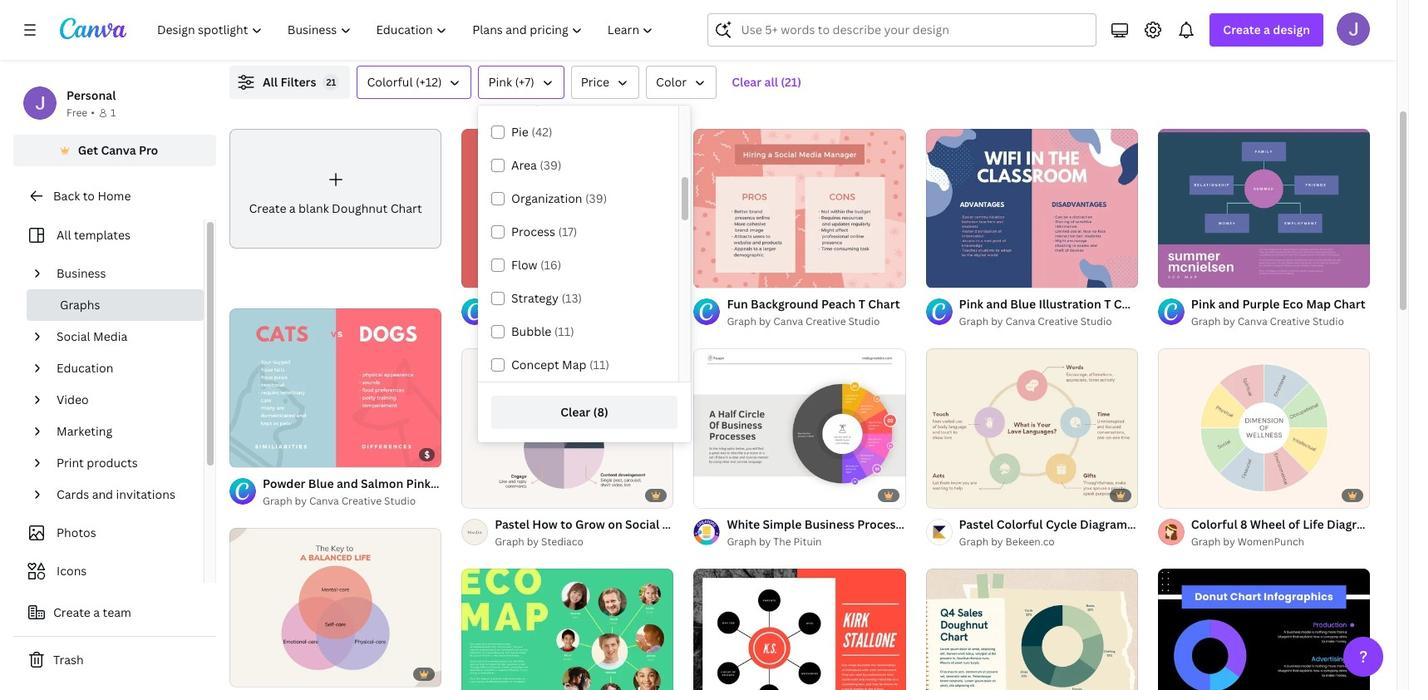Task type: describe. For each thing, give the bounding box(es) containing it.
education
[[57, 360, 113, 376]]

cycle
[[1046, 516, 1077, 532]]

colorful (+12) button
[[357, 66, 472, 99]]

clear (8) button
[[491, 396, 678, 429]]

pastel colorful cycle diagram graph link
[[959, 515, 1165, 534]]

36
[[230, 91, 244, 106]]

powder blue and salmon pink t chart link
[[263, 475, 475, 493]]

products
[[87, 455, 138, 471]]

education link
[[50, 353, 194, 384]]

create a blank doughnut chart element
[[230, 129, 442, 248]]

creative inside pink and purple eco map chart graph by canva creative studio
[[1270, 315, 1311, 329]]

canva inside pink and purple eco map chart graph by canva creative studio
[[1238, 315, 1268, 329]]

white simple business process circle graph image
[[694, 349, 906, 508]]

a for design
[[1264, 22, 1271, 37]]

(48)
[[570, 91, 592, 106]]

pink and blue illustration t chart image
[[926, 129, 1138, 288]]

pastel colorful cycle diagram graph image
[[926, 349, 1138, 508]]

the balanced life infographic venn diagram graph image
[[230, 528, 442, 687]]

•
[[91, 106, 95, 120]]

chart inside powder blue and salmon pink t chart graph by canva creative studio
[[443, 476, 475, 491]]

yellow
[[544, 296, 581, 312]]

marketing link
[[50, 416, 194, 447]]

illustration
[[1039, 296, 1102, 312]]

create a design button
[[1210, 13, 1324, 47]]

clear all (21)
[[732, 74, 802, 90]]

pink and blue illustration t chart graph by canva creative studio
[[959, 296, 1146, 329]]

powder
[[263, 476, 306, 491]]

free •
[[67, 106, 95, 120]]

print
[[57, 455, 84, 471]]

white simple business process circle graph graph by the pituin
[[727, 516, 975, 549]]

icons link
[[23, 555, 194, 587]]

creative inside powder blue and salmon pink t chart graph by canva creative studio
[[342, 494, 382, 508]]

team
[[103, 605, 131, 620]]

by inside 'graph by stediaco' link
[[527, 535, 539, 549]]

clear all (21) button
[[724, 66, 810, 99]]

pink inside powder blue and salmon pink t chart graph by canva creative studio
[[406, 476, 431, 491]]

of
[[1289, 516, 1300, 532]]

video link
[[50, 384, 194, 416]]

pituin
[[794, 535, 822, 549]]

create for create a design
[[1224, 22, 1261, 37]]

price button
[[571, 66, 640, 99]]

pro
[[139, 142, 158, 158]]

get
[[78, 142, 98, 158]]

pink and purple eco map chart link
[[1191, 296, 1366, 314]]

photos
[[57, 525, 96, 541]]

studio inside pink and blue illustration t chart graph by canva creative studio
[[1081, 315, 1112, 329]]

marketing
[[57, 423, 112, 439]]

cards and invitations
[[57, 486, 175, 502]]

powder blue and salmon pink t chart image
[[230, 308, 442, 467]]

pink and purple eco map chart graph by canva creative studio
[[1191, 296, 1366, 329]]

area (39)
[[511, 157, 562, 173]]

creative inside red and yellow t chart graph by canva creative studio
[[574, 315, 614, 329]]

life
[[1303, 516, 1324, 532]]

red and yellow t chart image
[[462, 129, 674, 288]]

canva inside powder blue and salmon pink t chart graph by canva creative studio
[[309, 494, 339, 508]]

clear for clear (8)
[[561, 404, 591, 420]]

womenpunch
[[1238, 535, 1305, 549]]

photos link
[[23, 517, 194, 549]]

flow (16)
[[511, 257, 562, 273]]

white
[[727, 516, 760, 532]]

canva inside pink and blue illustration t chart graph by canva creative studio
[[1006, 315, 1036, 329]]

0 horizontal spatial map
[[562, 357, 587, 373]]

and for red and yellow t chart
[[520, 296, 541, 312]]

Search search field
[[741, 14, 1086, 46]]

concept map (11)
[[511, 357, 610, 373]]

doughnut (48)
[[511, 91, 592, 106]]

t inside pink and blue illustration t chart graph by canva creative studio
[[1104, 296, 1111, 312]]

graph inside pink and purple eco map chart graph by canva creative studio
[[1191, 315, 1221, 329]]

red and yellow t chart graph by canva creative studio
[[495, 296, 648, 329]]

by inside colorful 8 wheel of life diagram graph graph by womenpunch
[[1224, 535, 1236, 549]]

36 templates
[[230, 91, 303, 106]]

create a design
[[1224, 22, 1311, 37]]

red and yellow t chart link
[[495, 296, 648, 314]]

21 filter options selected element
[[323, 74, 340, 91]]

fun background peach t chart link
[[727, 296, 900, 314]]

eco
[[1283, 296, 1304, 312]]

creative inside pink and blue illustration t chart graph by canva creative studio
[[1038, 315, 1078, 329]]

diagram inside "pastel colorful cycle diagram graph graph by bekeen.co"
[[1080, 516, 1128, 532]]

1
[[110, 106, 116, 120]]

pink (+7) button
[[479, 66, 564, 99]]

graph inside fun background peach t chart graph by canva creative studio
[[727, 315, 757, 329]]

invitations
[[116, 486, 175, 502]]

$
[[424, 448, 430, 461]]

create for create a team
[[53, 605, 91, 620]]

chart inside pink and blue illustration t chart graph by canva creative studio
[[1114, 296, 1146, 312]]

pink and blue illustration t chart link
[[959, 296, 1146, 314]]

(13)
[[562, 290, 582, 306]]

stediaco
[[541, 535, 584, 549]]

cards
[[57, 486, 89, 502]]

graph by canva creative studio link for peach
[[727, 314, 900, 330]]

creative inside fun background peach t chart graph by canva creative studio
[[806, 315, 846, 329]]

and for pink and blue illustration t chart
[[986, 296, 1008, 312]]

graph by canva creative studio link for yellow
[[495, 314, 648, 330]]

print products link
[[50, 447, 194, 479]]

trash link
[[13, 644, 216, 677]]

studio inside pink and purple eco map chart graph by canva creative studio
[[1313, 315, 1345, 329]]

area
[[511, 157, 537, 173]]

colorful for colorful (+12)
[[367, 74, 413, 90]]

circle
[[905, 516, 938, 532]]

graph by stediaco link
[[495, 534, 674, 550]]

a for team
[[93, 605, 100, 620]]

salmon
[[361, 476, 404, 491]]

1 vertical spatial doughnut
[[332, 200, 388, 216]]

pastel colorful cycle diagram graph graph by bekeen.co
[[959, 516, 1165, 549]]

media
[[93, 328, 127, 344]]

process (17)
[[511, 224, 577, 239]]

chart inside fun background peach t chart graph by canva creative studio
[[868, 296, 900, 312]]

fun background peach t chart image
[[694, 129, 906, 288]]

and inside powder blue and salmon pink t chart graph by canva creative studio
[[337, 476, 358, 491]]

social media
[[57, 328, 127, 344]]

fun
[[727, 296, 748, 312]]

black and blue modern doughnut chart graph image
[[1158, 569, 1370, 690]]

graph by bekeen.co link
[[959, 534, 1138, 550]]

chart inside red and yellow t chart graph by canva creative studio
[[593, 296, 625, 312]]

pie (42)
[[511, 124, 553, 140]]

graph by the pituin link
[[727, 534, 906, 550]]



Task type: locate. For each thing, give the bounding box(es) containing it.
templates
[[247, 91, 303, 106], [74, 227, 131, 243]]

1 horizontal spatial colorful
[[997, 516, 1043, 532]]

canva inside fun background peach t chart graph by canva creative studio
[[774, 315, 803, 329]]

1 horizontal spatial a
[[289, 200, 296, 216]]

templates for all templates
[[74, 227, 131, 243]]

doughnut right blank
[[332, 200, 388, 216]]

create for create a blank doughnut chart
[[249, 200, 286, 216]]

graph by canva creative studio link down eco
[[1191, 314, 1366, 330]]

and left salmon
[[337, 476, 358, 491]]

back to home link
[[13, 180, 216, 213]]

colorful 8 wheel of life diagram graph image
[[1158, 349, 1370, 508]]

0 horizontal spatial process
[[511, 224, 555, 239]]

clear inside "button"
[[561, 404, 591, 420]]

organization
[[511, 190, 583, 206]]

graph inside pink and blue illustration t chart graph by canva creative studio
[[959, 315, 989, 329]]

business link
[[50, 258, 194, 289]]

0 horizontal spatial doughnut
[[332, 200, 388, 216]]

by inside red and yellow t chart graph by canva creative studio
[[527, 315, 539, 329]]

(+12)
[[416, 74, 442, 90]]

diagram inside colorful 8 wheel of life diagram graph graph by womenpunch
[[1327, 516, 1375, 532]]

social
[[57, 328, 90, 344]]

all templates link
[[23, 220, 194, 251]]

clear left all
[[732, 74, 762, 90]]

a left "design"
[[1264, 22, 1271, 37]]

0 horizontal spatial colorful
[[367, 74, 413, 90]]

chart inside pink and purple eco map chart graph by canva creative studio
[[1334, 296, 1366, 312]]

clear for clear all (21)
[[732, 74, 762, 90]]

wheel
[[1251, 516, 1286, 532]]

colorful 8 wheel of life diagram graph link
[[1191, 515, 1410, 534]]

a inside "dropdown button"
[[1264, 22, 1271, 37]]

(39) right 'area'
[[540, 157, 562, 173]]

background
[[751, 296, 819, 312]]

None search field
[[708, 13, 1097, 47]]

doughnut
[[511, 91, 567, 106], [332, 200, 388, 216]]

and inside red and yellow t chart graph by canva creative studio
[[520, 296, 541, 312]]

peach
[[822, 296, 856, 312]]

(16)
[[541, 257, 562, 273]]

pink inside pink and blue illustration t chart graph by canva creative studio
[[959, 296, 984, 312]]

color button
[[646, 66, 717, 99]]

t right illustration
[[1104, 296, 1111, 312]]

(39) for area (39)
[[540, 157, 562, 173]]

graph by canva creative studio link down salmon
[[263, 493, 442, 510]]

studio down salmon
[[384, 494, 416, 508]]

top level navigation element
[[146, 13, 668, 47]]

personal
[[67, 87, 116, 103]]

0 vertical spatial all
[[263, 74, 278, 90]]

templates down all filters
[[247, 91, 303, 106]]

color
[[656, 74, 687, 90]]

create left "design"
[[1224, 22, 1261, 37]]

1 horizontal spatial doughnut
[[511, 91, 567, 106]]

studio down 'peach'
[[849, 315, 880, 329]]

(21)
[[781, 74, 802, 90]]

and inside cards and invitations link
[[92, 486, 113, 502]]

1 vertical spatial business
[[805, 516, 855, 532]]

blue
[[1011, 296, 1036, 312], [308, 476, 334, 491]]

1 horizontal spatial clear
[[732, 74, 762, 90]]

1 horizontal spatial process
[[858, 516, 902, 532]]

0 vertical spatial a
[[1264, 22, 1271, 37]]

colorful
[[367, 74, 413, 90], [997, 516, 1043, 532], [1191, 516, 1238, 532]]

0 horizontal spatial templates
[[74, 227, 131, 243]]

by inside pink and blue illustration t chart graph by canva creative studio
[[991, 315, 1003, 329]]

studio inside red and yellow t chart graph by canva creative studio
[[616, 315, 648, 329]]

jacob simon image
[[1337, 12, 1370, 46]]

diagram
[[1080, 516, 1128, 532], [1327, 516, 1375, 532]]

templates down back to home
[[74, 227, 131, 243]]

1 diagram from the left
[[1080, 516, 1128, 532]]

0 vertical spatial map
[[1307, 296, 1331, 312]]

canva left pro
[[101, 142, 136, 158]]

concept
[[511, 357, 559, 373]]

pink for pink (+7)
[[489, 74, 512, 90]]

studio inside fun background peach t chart graph by canva creative studio
[[849, 315, 880, 329]]

(39)
[[540, 157, 562, 173], [585, 190, 607, 206]]

icons
[[57, 563, 87, 579]]

studio inside powder blue and salmon pink t chart graph by canva creative studio
[[384, 494, 416, 508]]

create left blank
[[249, 200, 286, 216]]

all up 36 templates
[[263, 74, 278, 90]]

1 vertical spatial map
[[562, 357, 587, 373]]

colorful up bekeen.co
[[997, 516, 1043, 532]]

1 vertical spatial (11)
[[590, 357, 610, 373]]

all for all filters
[[263, 74, 278, 90]]

1 vertical spatial all
[[57, 227, 71, 243]]

t right salmon
[[433, 476, 440, 491]]

graphs
[[60, 297, 100, 313]]

create a team button
[[13, 596, 216, 629]]

simple
[[763, 516, 802, 532]]

(17)
[[558, 224, 577, 239]]

8
[[1241, 516, 1248, 532]]

by left the
[[759, 535, 771, 549]]

graph by canva creative studio link down illustration
[[959, 314, 1138, 330]]

and left illustration
[[986, 296, 1008, 312]]

create inside button
[[53, 605, 91, 620]]

(+7)
[[515, 74, 535, 90]]

pink for pink and purple eco map chart graph by canva creative studio
[[1191, 296, 1216, 312]]

process inside white simple business process circle graph graph by the pituin
[[858, 516, 902, 532]]

colorful 8 wheel of life diagram graph graph by womenpunch
[[1191, 516, 1410, 549]]

and right "cards"
[[92, 486, 113, 502]]

by inside powder blue and salmon pink t chart graph by canva creative studio
[[295, 494, 307, 508]]

1 horizontal spatial diagram
[[1327, 516, 1375, 532]]

colorful inside colorful 8 wheel of life diagram graph graph by womenpunch
[[1191, 516, 1238, 532]]

flow
[[511, 257, 538, 273]]

canva down pink and blue illustration t chart link
[[1006, 315, 1036, 329]]

graph by canva creative studio link down 'peach'
[[727, 314, 900, 330]]

pink for pink and blue illustration t chart graph by canva creative studio
[[959, 296, 984, 312]]

t
[[583, 296, 590, 312], [859, 296, 866, 312], [1104, 296, 1111, 312], [433, 476, 440, 491]]

(39) for organization (39)
[[585, 190, 607, 206]]

creative down fun background peach t chart link
[[806, 315, 846, 329]]

sage green beige sales doughnut chart image
[[926, 569, 1138, 690]]

by inside fun background peach t chart graph by canva creative studio
[[759, 315, 771, 329]]

business up the graph by the pituin link
[[805, 516, 855, 532]]

strategy
[[511, 290, 559, 306]]

2 vertical spatial a
[[93, 605, 100, 620]]

2 horizontal spatial a
[[1264, 22, 1271, 37]]

1 horizontal spatial (39)
[[585, 190, 607, 206]]

creative down pink and blue illustration t chart link
[[1038, 315, 1078, 329]]

colorful (+12)
[[367, 74, 442, 90]]

t right (13)
[[583, 296, 590, 312]]

and for pink and purple eco map chart
[[1219, 296, 1240, 312]]

create inside "dropdown button"
[[1224, 22, 1261, 37]]

all
[[263, 74, 278, 90], [57, 227, 71, 243]]

a left the team
[[93, 605, 100, 620]]

clear inside button
[[732, 74, 762, 90]]

pastel how to grow on social media pie chart infographic graph image
[[462, 349, 674, 508]]

by down 'strategy'
[[527, 315, 539, 329]]

design
[[1273, 22, 1311, 37]]

creative down eco
[[1270, 315, 1311, 329]]

a inside button
[[93, 605, 100, 620]]

0 horizontal spatial (11)
[[554, 323, 574, 339]]

t inside fun background peach t chart graph by canva creative studio
[[859, 296, 866, 312]]

get canva pro button
[[13, 135, 216, 166]]

white simple business process circle graph link
[[727, 515, 975, 534]]

0 vertical spatial templates
[[247, 91, 303, 106]]

yellow and mint green eco map chart image
[[462, 569, 674, 690]]

and inside pink and purple eco map chart graph by canva creative studio
[[1219, 296, 1240, 312]]

(11) down yellow
[[554, 323, 574, 339]]

create down icons
[[53, 605, 91, 620]]

colorful left (+12)
[[367, 74, 413, 90]]

0 vertical spatial create
[[1224, 22, 1261, 37]]

a for blank
[[289, 200, 296, 216]]

diagram right cycle
[[1080, 516, 1128, 532]]

(39) right organization
[[585, 190, 607, 206]]

graph by canva creative studio link for purple
[[1191, 314, 1366, 330]]

21
[[326, 76, 336, 88]]

1 vertical spatial process
[[858, 516, 902, 532]]

pastel
[[959, 516, 994, 532]]

1 horizontal spatial business
[[805, 516, 855, 532]]

0 horizontal spatial blue
[[308, 476, 334, 491]]

map right 'concept'
[[562, 357, 587, 373]]

blue right powder
[[308, 476, 334, 491]]

business up graphs
[[57, 265, 106, 281]]

0 vertical spatial process
[[511, 224, 555, 239]]

process up the flow (16)
[[511, 224, 555, 239]]

blue inside pink and blue illustration t chart graph by canva creative studio
[[1011, 296, 1036, 312]]

1 horizontal spatial create
[[249, 200, 286, 216]]

canva down powder blue and salmon pink t chart link
[[309, 494, 339, 508]]

by down pink and purple eco map chart link
[[1224, 315, 1236, 329]]

0 horizontal spatial clear
[[561, 404, 591, 420]]

graph by canva creative studio link for and
[[263, 493, 442, 510]]

process left circle at bottom right
[[858, 516, 902, 532]]

1 vertical spatial a
[[289, 200, 296, 216]]

2 vertical spatial create
[[53, 605, 91, 620]]

bubble
[[511, 323, 552, 339]]

a left blank
[[289, 200, 296, 216]]

colorful inside "pastel colorful cycle diagram graph graph by bekeen.co"
[[997, 516, 1043, 532]]

business inside white simple business process circle graph graph by the pituin
[[805, 516, 855, 532]]

pink inside pink (+7) button
[[489, 74, 512, 90]]

canva down background
[[774, 315, 803, 329]]

2 horizontal spatial create
[[1224, 22, 1261, 37]]

and inside pink and blue illustration t chart graph by canva creative studio
[[986, 296, 1008, 312]]

creative down powder blue and salmon pink t chart link
[[342, 494, 382, 508]]

t right 'peach'
[[859, 296, 866, 312]]

graph inside powder blue and salmon pink t chart graph by canva creative studio
[[263, 494, 292, 508]]

and right red
[[520, 296, 541, 312]]

by inside white simple business process circle graph graph by the pituin
[[759, 535, 771, 549]]

print products
[[57, 455, 138, 471]]

(8)
[[593, 404, 609, 420]]

blue inside powder blue and salmon pink t chart graph by canva creative studio
[[308, 476, 334, 491]]

by down background
[[759, 315, 771, 329]]

to
[[83, 188, 95, 204]]

0 horizontal spatial business
[[57, 265, 106, 281]]

graph inside red and yellow t chart graph by canva creative studio
[[495, 315, 525, 329]]

1 vertical spatial create
[[249, 200, 286, 216]]

doughnut charts templates image
[[1016, 0, 1370, 22]]

all for all templates
[[57, 227, 71, 243]]

clear left '(8)'
[[561, 404, 591, 420]]

purple
[[1243, 296, 1280, 312]]

studio down pink and purple eco map chart link
[[1313, 315, 1345, 329]]

get canva pro
[[78, 142, 158, 158]]

by inside pink and purple eco map chart graph by canva creative studio
[[1224, 315, 1236, 329]]

pie
[[511, 124, 529, 140]]

pink inside pink and purple eco map chart graph by canva creative studio
[[1191, 296, 1216, 312]]

canva inside red and yellow t chart graph by canva creative studio
[[541, 315, 571, 329]]

1 vertical spatial (39)
[[585, 190, 607, 206]]

1 horizontal spatial map
[[1307, 296, 1331, 312]]

red black photo eco map chart image
[[694, 569, 906, 690]]

t inside powder blue and salmon pink t chart graph by canva creative studio
[[433, 476, 440, 491]]

templates for 36 templates
[[247, 91, 303, 106]]

0 vertical spatial doughnut
[[511, 91, 567, 106]]

0 horizontal spatial (39)
[[540, 157, 562, 173]]

by down pastel
[[991, 535, 1003, 549]]

strategy (13)
[[511, 290, 582, 306]]

map right eco
[[1307, 296, 1331, 312]]

video
[[57, 392, 89, 407]]

colorful for colorful 8 wheel of life diagram graph graph by womenpunch
[[1191, 516, 1238, 532]]

t inside red and yellow t chart graph by canva creative studio
[[583, 296, 590, 312]]

(11) up '(8)'
[[590, 357, 610, 373]]

price
[[581, 74, 610, 90]]

studio down red and yellow t chart link
[[616, 315, 648, 329]]

0 horizontal spatial create
[[53, 605, 91, 620]]

0 vertical spatial business
[[57, 265, 106, 281]]

creative down red and yellow t chart link
[[574, 315, 614, 329]]

by left stediaco
[[527, 535, 539, 549]]

canva down purple
[[1238, 315, 1268, 329]]

graph by stediaco
[[495, 535, 584, 549]]

canva down yellow
[[541, 315, 571, 329]]

1 vertical spatial blue
[[308, 476, 334, 491]]

1 horizontal spatial templates
[[247, 91, 303, 106]]

1 vertical spatial templates
[[74, 227, 131, 243]]

1 horizontal spatial all
[[263, 74, 278, 90]]

by down powder
[[295, 494, 307, 508]]

all filters
[[263, 74, 316, 90]]

colorful left 8
[[1191, 516, 1238, 532]]

0 horizontal spatial diagram
[[1080, 516, 1128, 532]]

1 horizontal spatial blue
[[1011, 296, 1036, 312]]

home
[[98, 188, 131, 204]]

clear (8)
[[561, 404, 609, 420]]

all down back
[[57, 227, 71, 243]]

studio down illustration
[[1081, 315, 1112, 329]]

blue left illustration
[[1011, 296, 1036, 312]]

create a blank doughnut chart
[[249, 200, 422, 216]]

1 horizontal spatial (11)
[[590, 357, 610, 373]]

diagram right life
[[1327, 516, 1375, 532]]

0 horizontal spatial a
[[93, 605, 100, 620]]

and left purple
[[1219, 296, 1240, 312]]

canva
[[101, 142, 136, 158], [541, 315, 571, 329], [774, 315, 803, 329], [1006, 315, 1036, 329], [1238, 315, 1268, 329], [309, 494, 339, 508]]

0 vertical spatial clear
[[732, 74, 762, 90]]

doughnut down (+7)
[[511, 91, 567, 106]]

graph by canva creative studio link for blue
[[959, 314, 1138, 330]]

2 horizontal spatial colorful
[[1191, 516, 1238, 532]]

1 vertical spatial clear
[[561, 404, 591, 420]]

0 vertical spatial (39)
[[540, 157, 562, 173]]

2 diagram from the left
[[1327, 516, 1375, 532]]

by inside "pastel colorful cycle diagram graph graph by bekeen.co"
[[991, 535, 1003, 549]]

pink
[[489, 74, 512, 90], [959, 296, 984, 312], [1191, 296, 1216, 312], [406, 476, 431, 491]]

pink and purple eco map chart image
[[1158, 129, 1370, 288]]

0 vertical spatial blue
[[1011, 296, 1036, 312]]

(42)
[[532, 124, 553, 140]]

canva inside get canva pro "button"
[[101, 142, 136, 158]]

0 horizontal spatial all
[[57, 227, 71, 243]]

graph by canva creative studio link down yellow
[[495, 314, 648, 330]]

studio
[[616, 315, 648, 329], [849, 315, 880, 329], [1081, 315, 1112, 329], [1313, 315, 1345, 329], [384, 494, 416, 508]]

by left womenpunch
[[1224, 535, 1236, 549]]

map
[[1307, 296, 1331, 312], [562, 357, 587, 373]]

0 vertical spatial (11)
[[554, 323, 574, 339]]

map inside pink and purple eco map chart graph by canva creative studio
[[1307, 296, 1331, 312]]

by
[[527, 315, 539, 329], [759, 315, 771, 329], [991, 315, 1003, 329], [1224, 315, 1236, 329], [295, 494, 307, 508], [527, 535, 539, 549], [759, 535, 771, 549], [991, 535, 1003, 549], [1224, 535, 1236, 549]]

all
[[765, 74, 778, 90]]

organization (39)
[[511, 190, 607, 206]]

colorful inside button
[[367, 74, 413, 90]]

blank
[[299, 200, 329, 216]]

filters
[[281, 74, 316, 90]]

red
[[495, 296, 517, 312]]

powder blue and salmon pink t chart graph by canva creative studio
[[263, 476, 475, 508]]

create a blank doughnut chart link
[[230, 129, 442, 248]]

pink (+7)
[[489, 74, 535, 90]]

by down pink and blue illustration t chart link
[[991, 315, 1003, 329]]



Task type: vqa. For each thing, say whether or not it's contained in the screenshot.


